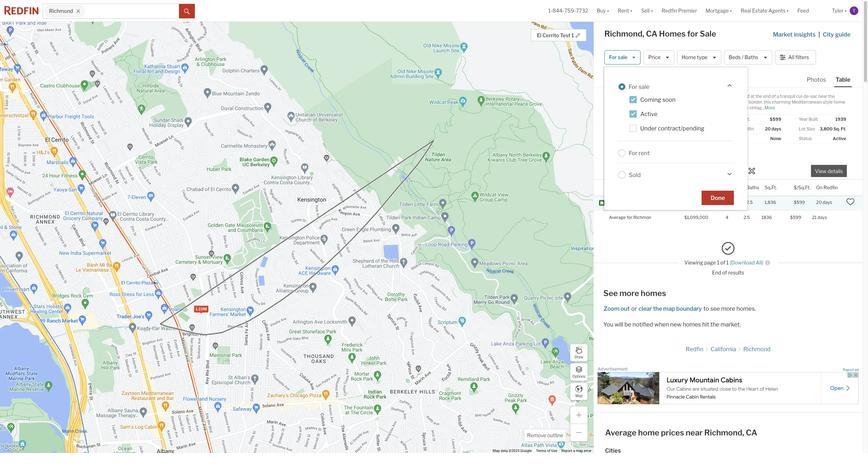 Task type: locate. For each thing, give the bounding box(es) containing it.
1 vertical spatial for sale
[[629, 83, 650, 90]]

on redfin down view details
[[817, 185, 838, 190]]

redfin left premier
[[662, 8, 678, 14]]

None search field
[[85, 4, 179, 18]]

average for average for richmond:
[[609, 215, 626, 221]]

1 up end of results
[[727, 260, 729, 266]]

0 vertical spatial map
[[664, 306, 675, 313]]

1 vertical spatial 4
[[729, 200, 731, 205]]

0 vertical spatial homes
[[641, 289, 667, 298]]

1 vertical spatial active
[[833, 136, 847, 141]]

cerrito
[[543, 32, 559, 38]]

beds left baths button
[[729, 185, 740, 190]]

homes left hit
[[683, 322, 701, 328]]

use
[[552, 449, 558, 453]]

0 vertical spatial ca
[[646, 29, 658, 38]]

homes.
[[737, 306, 756, 313]]

sell ▾ button
[[642, 0, 653, 22]]

0 vertical spatial on
[[734, 126, 740, 132]]

nestled at the end of a tranquil cul-de-sac near the albany border, this charming mediterranean-style home exudes vintag...
[[734, 94, 846, 111]]

notified
[[633, 322, 654, 328]]

for left richmond:
[[627, 215, 633, 221]]

city guide link
[[823, 31, 852, 39]]

favorite this home image
[[847, 198, 855, 207]]

1 vertical spatial $599
[[794, 200, 805, 205]]

▾ right agents
[[787, 8, 789, 14]]

map
[[576, 394, 583, 398], [493, 449, 500, 453]]

buy ▾ button
[[597, 0, 610, 22]]

0 vertical spatial home
[[834, 99, 846, 105]]

redfin down view details
[[824, 185, 838, 190]]

market insights link
[[773, 23, 816, 39]]

more
[[620, 289, 639, 298], [722, 306, 736, 313]]

2 ▾ from the left
[[631, 8, 633, 14]]

for rent
[[629, 150, 650, 157]]

1 horizontal spatial richmond,
[[705, 428, 745, 438]]

year
[[799, 117, 808, 122]]

0 vertical spatial 20
[[765, 126, 771, 132]]

0 horizontal spatial ft.
[[746, 117, 751, 122]]

20 up none
[[765, 126, 771, 132]]

1 vertical spatial 20 days
[[817, 200, 833, 205]]

more right see in the right of the page
[[722, 306, 736, 313]]

richmond, ca homes for sale
[[605, 29, 717, 38]]

1 vertical spatial beds
[[729, 185, 740, 190]]

ad
[[855, 368, 859, 372]]

de-
[[804, 94, 811, 99]]

0 vertical spatial average
[[609, 215, 626, 221]]

4 right done
[[729, 200, 731, 205]]

0 vertical spatial near
[[819, 94, 828, 99]]

▾ for sell ▾
[[651, 8, 653, 14]]

prices
[[661, 428, 685, 438]]

▾ for tyler ▾
[[845, 8, 847, 14]]

0 vertical spatial ft.
[[746, 117, 751, 122]]

0 vertical spatial heading
[[608, 158, 667, 178]]

a up charming
[[777, 94, 780, 99]]

richmond left remove richmond 'image'
[[49, 8, 73, 14]]

average
[[609, 215, 626, 221], [605, 428, 637, 438]]

sale left price on the right of page
[[618, 54, 628, 60]]

0 horizontal spatial near
[[686, 428, 703, 438]]

0 vertical spatial report
[[843, 368, 854, 372]]

$1,099,000 left done
[[686, 200, 710, 205]]

$1,099,000 down 'done' button
[[685, 215, 709, 220]]

1 inside el cerrito test 1 button
[[572, 32, 574, 38]]

results
[[729, 270, 745, 276]]

when
[[655, 322, 669, 328]]

beds inside button
[[729, 54, 741, 60]]

$/sq.ft.
[[794, 185, 811, 190]]

home
[[834, 99, 846, 105], [639, 428, 660, 438]]

photos
[[807, 76, 826, 83]]

sq.
[[834, 126, 840, 132]]

active down sq. on the right
[[833, 136, 847, 141]]

$599 left 21 on the top of page
[[791, 215, 802, 220]]

1 horizontal spatial for sale
[[629, 83, 650, 90]]

1 horizontal spatial a
[[777, 94, 780, 99]]

for left sale
[[688, 29, 699, 38]]

view details
[[815, 168, 843, 175]]

report
[[843, 368, 854, 372], [562, 449, 573, 453]]

dialog
[[605, 67, 748, 210]]

end of results
[[713, 270, 745, 276]]

map up you will be notified when new homes hit the market.
[[664, 306, 675, 313]]

more
[[765, 105, 776, 111]]

0 vertical spatial more
[[620, 289, 639, 298]]

1 vertical spatial report
[[562, 449, 573, 453]]

active inside dialog
[[641, 111, 658, 118]]

▾ right "tyler"
[[845, 8, 847, 14]]

more up "out"
[[620, 289, 639, 298]]

days up none
[[772, 126, 782, 132]]

2 vertical spatial 4
[[726, 215, 729, 220]]

0 vertical spatial for sale
[[609, 54, 628, 60]]

on down view
[[817, 185, 823, 190]]

1 horizontal spatial map
[[664, 306, 675, 313]]

beds left /
[[729, 54, 741, 60]]

1 horizontal spatial homes
[[683, 322, 701, 328]]

1 vertical spatial near
[[686, 428, 703, 438]]

▾ for rent ▾
[[631, 8, 633, 14]]

1 vertical spatial on
[[817, 185, 823, 190]]

20 days up none
[[765, 126, 782, 132]]

buy ▾
[[597, 8, 610, 14]]

ft.
[[746, 117, 751, 122], [841, 126, 847, 132]]

outline
[[548, 433, 563, 439]]

vintag...
[[750, 105, 765, 111]]

0 vertical spatial richmond,
[[605, 29, 645, 38]]

1 vertical spatial sale
[[639, 83, 650, 90]]

near up style
[[819, 94, 828, 99]]

0 horizontal spatial report
[[562, 449, 573, 453]]

0 vertical spatial for
[[688, 29, 699, 38]]

redfin link
[[686, 346, 704, 353]]

table
[[836, 76, 851, 83]]

$599 down more link
[[770, 117, 782, 122]]

0 vertical spatial active
[[641, 111, 658, 118]]

average for average home prices near richmond, ca
[[605, 428, 637, 438]]

zoom out or clear the map boundary to see more homes.
[[604, 306, 756, 313]]

report left 'ad'
[[843, 368, 854, 372]]

sq.ft.
[[765, 185, 777, 190]]

1 horizontal spatial 20 days
[[817, 200, 833, 205]]

home left 'prices' at the bottom right of the page
[[639, 428, 660, 438]]

1 vertical spatial home
[[639, 428, 660, 438]]

a left error on the bottom right of the page
[[573, 449, 575, 453]]

0 horizontal spatial sale
[[618, 54, 628, 60]]

1 vertical spatial baths
[[747, 185, 760, 190]]

redfin
[[662, 8, 678, 14], [741, 126, 754, 132], [824, 185, 838, 190], [686, 346, 704, 353]]

buy
[[597, 8, 606, 14]]

1 horizontal spatial map
[[576, 394, 583, 398]]

▾ right buy at the right top of the page
[[607, 8, 610, 14]]

charming
[[772, 99, 791, 105]]

1 horizontal spatial ca
[[746, 428, 758, 438]]

1939
[[836, 117, 847, 122]]

the right at
[[756, 94, 763, 99]]

map button
[[570, 383, 588, 401]]

home type
[[682, 54, 708, 60]]

report right use
[[562, 449, 573, 453]]

map left the data
[[493, 449, 500, 453]]

baths down x-out this home image
[[747, 185, 760, 190]]

map inside button
[[576, 394, 583, 398]]

near inside nestled at the end of a tranquil cul-de-sac near the albany border, this charming mediterranean-style home exudes vintag...
[[819, 94, 828, 99]]

1 vertical spatial for
[[629, 83, 638, 90]]

days down on redfin button
[[823, 200, 833, 205]]

on redfin button
[[817, 180, 838, 196]]

sold
[[629, 172, 641, 179]]

market
[[773, 31, 793, 38]]

sq.ft. button
[[765, 180, 777, 196]]

soon
[[663, 97, 676, 103]]

done
[[711, 195, 725, 202]]

0 horizontal spatial active
[[641, 111, 658, 118]]

20 days down on redfin button
[[817, 200, 833, 205]]

ft. right $/sq.
[[746, 117, 751, 122]]

1 vertical spatial map
[[493, 449, 500, 453]]

beds / baths
[[729, 54, 759, 60]]

0 vertical spatial baths
[[745, 54, 759, 60]]

terms
[[536, 449, 546, 453]]

1 vertical spatial on redfin
[[817, 185, 838, 190]]

1 ▾ from the left
[[607, 8, 610, 14]]

map region
[[0, 0, 608, 454]]

california
[[711, 346, 737, 353]]

or
[[632, 306, 637, 313]]

1 vertical spatial richmond
[[744, 346, 771, 353]]

1 horizontal spatial 1,836
[[765, 200, 777, 205]]

home type button
[[677, 50, 722, 65]]

1 vertical spatial average
[[605, 428, 637, 438]]

1 horizontal spatial 20
[[817, 200, 822, 205]]

sale up coming
[[639, 83, 650, 90]]

1 vertical spatial 20
[[817, 200, 822, 205]]

the right hit
[[711, 322, 720, 328]]

1 right test
[[572, 32, 574, 38]]

home right style
[[834, 99, 846, 105]]

days
[[772, 126, 782, 132], [823, 200, 833, 205], [818, 215, 828, 220]]

on redfin down $/sq. ft.
[[734, 126, 754, 132]]

albany
[[734, 99, 748, 105]]

4 down contract/pending
[[684, 159, 688, 165]]

1 horizontal spatial active
[[833, 136, 847, 141]]

map for map
[[576, 394, 583, 398]]

redfin premier button
[[658, 0, 702, 22]]

0 horizontal spatial richmond
[[49, 8, 73, 14]]

1 horizontal spatial richmond
[[744, 346, 771, 353]]

0 horizontal spatial home
[[639, 428, 660, 438]]

insights
[[794, 31, 816, 38]]

4 down 'done' button
[[726, 215, 729, 220]]

near right 'prices' at the bottom right of the page
[[686, 428, 703, 438]]

0 horizontal spatial map
[[493, 449, 500, 453]]

dialog containing for sale
[[605, 67, 748, 210]]

1 horizontal spatial sale
[[639, 83, 650, 90]]

boundary
[[677, 306, 702, 313]]

heading
[[608, 158, 667, 178], [605, 448, 852, 454]]

rent ▾ button
[[618, 0, 633, 22]]

1 vertical spatial more
[[722, 306, 736, 313]]

1 right page
[[717, 260, 720, 266]]

1 horizontal spatial report
[[843, 368, 854, 372]]

0 vertical spatial on redfin
[[734, 126, 754, 132]]

0 vertical spatial beds
[[729, 54, 741, 60]]

status
[[799, 136, 812, 141]]

0 horizontal spatial on
[[734, 126, 740, 132]]

lot
[[799, 126, 806, 132]]

homes up clear
[[641, 289, 667, 298]]

▾ right rent
[[631, 8, 633, 14]]

$599 down $/sq.ft. button
[[794, 200, 805, 205]]

map for map data ©2023 google
[[493, 449, 500, 453]]

all filters
[[789, 54, 809, 60]]

days right 21 on the top of page
[[818, 215, 828, 220]]

zoom
[[604, 306, 620, 313]]

▾ right mortgage
[[730, 8, 733, 14]]

report a map error link
[[562, 449, 592, 453]]

for inside button
[[609, 54, 617, 60]]

0 horizontal spatial map
[[576, 449, 583, 453]]

1 horizontal spatial home
[[834, 99, 846, 105]]

map down options
[[576, 394, 583, 398]]

1 horizontal spatial on
[[817, 185, 823, 190]]

active up under
[[641, 111, 658, 118]]

0 vertical spatial a
[[777, 94, 780, 99]]

advertisement
[[598, 367, 628, 372]]

a
[[777, 94, 780, 99], [573, 449, 575, 453]]

richmond right california link
[[744, 346, 771, 353]]

0 vertical spatial richmond
[[49, 8, 73, 14]]

remove richmond image
[[76, 9, 81, 13]]

0 horizontal spatial 20 days
[[765, 126, 782, 132]]

report a map error
[[562, 449, 592, 453]]

built
[[809, 117, 818, 122]]

0 vertical spatial 4
[[684, 159, 688, 165]]

ft. right sq. on the right
[[841, 126, 847, 132]]

1 vertical spatial 2.5
[[747, 200, 753, 205]]

|
[[819, 31, 820, 38]]

0 horizontal spatial on redfin
[[734, 126, 754, 132]]

on up hoa
[[734, 126, 740, 132]]

beds for beds
[[729, 185, 740, 190]]

on redfin
[[734, 126, 754, 132], [817, 185, 838, 190]]

2.5
[[696, 159, 705, 165], [747, 200, 753, 205], [744, 215, 750, 220]]

$599
[[770, 117, 782, 122], [794, 200, 805, 205], [791, 215, 802, 220]]

0 horizontal spatial for sale
[[609, 54, 628, 60]]

20 up 21 days
[[817, 200, 822, 205]]

report inside button
[[843, 368, 854, 372]]

1 horizontal spatial near
[[819, 94, 828, 99]]

1 vertical spatial homes
[[683, 322, 701, 328]]

google
[[521, 449, 532, 453]]

report for report ad
[[843, 368, 854, 372]]

1 horizontal spatial ft.
[[841, 126, 847, 132]]

map left error on the bottom right of the page
[[576, 449, 583, 453]]

0 horizontal spatial 1
[[572, 32, 574, 38]]

clear the map boundary button
[[639, 306, 703, 313]]

6 ▾ from the left
[[845, 8, 847, 14]]

▾ right sell
[[651, 8, 653, 14]]

2 vertical spatial for
[[629, 150, 638, 157]]

baths
[[745, 54, 759, 60], [747, 185, 760, 190]]

4 ▾ from the left
[[730, 8, 733, 14]]

error
[[584, 449, 592, 453]]

baths right /
[[745, 54, 759, 60]]

agents
[[769, 8, 786, 14]]

0 vertical spatial for
[[609, 54, 617, 60]]

759-
[[565, 8, 576, 14]]

user photo image
[[850, 6, 859, 15]]

redfin down $/sq. ft.
[[741, 126, 754, 132]]

of inside nestled at the end of a tranquil cul-de-sac near the albany border, this charming mediterranean-style home exudes vintag...
[[772, 94, 776, 99]]

at
[[751, 94, 755, 99]]

3 ▾ from the left
[[651, 8, 653, 14]]

the
[[756, 94, 763, 99], [829, 94, 835, 99], [653, 306, 663, 313], [711, 322, 720, 328]]

0 vertical spatial map
[[576, 394, 583, 398]]



Task type: vqa. For each thing, say whether or not it's contained in the screenshot.
View Details link
yes



Task type: describe. For each thing, give the bounding box(es) containing it.
options
[[573, 375, 586, 379]]

ad region
[[598, 373, 859, 405]]

1 vertical spatial days
[[823, 200, 833, 205]]

0 vertical spatial days
[[772, 126, 782, 132]]

zoom out button
[[604, 306, 630, 313]]

1 horizontal spatial more
[[722, 306, 736, 313]]

report for report a map error
[[562, 449, 573, 453]]

submit search image
[[184, 9, 190, 14]]

you will be notified when new homes hit the market.
[[604, 322, 741, 328]]

market insights | city guide
[[773, 31, 851, 38]]

more link
[[765, 105, 776, 111]]

homes
[[659, 29, 686, 38]]

sell ▾ button
[[637, 0, 658, 22]]

report ad button
[[843, 368, 859, 374]]

cul-
[[797, 94, 804, 99]]

end
[[764, 94, 771, 99]]

sale inside dialog
[[639, 83, 650, 90]]

viewing
[[685, 260, 704, 266]]

price button
[[644, 50, 675, 65]]

lot size
[[799, 126, 815, 132]]

0 horizontal spatial more
[[620, 289, 639, 298]]

0 horizontal spatial 20
[[765, 126, 771, 132]]

price
[[649, 54, 661, 60]]

1 vertical spatial $1,099,000
[[685, 215, 709, 220]]

0 vertical spatial 20 days
[[765, 126, 782, 132]]

1 vertical spatial heading
[[605, 448, 852, 454]]

1 horizontal spatial on redfin
[[817, 185, 838, 190]]

2 vertical spatial days
[[818, 215, 828, 220]]

2 horizontal spatial 1
[[727, 260, 729, 266]]

redfin inside 'button'
[[662, 8, 678, 14]]

details
[[828, 168, 843, 175]]

1-844-759-7732 link
[[549, 8, 588, 14]]

$/sq.
[[734, 117, 745, 122]]

to
[[704, 306, 709, 313]]

el cerrito test 1 button
[[531, 29, 587, 41]]

the right clear
[[653, 306, 663, 313]]

feed
[[798, 8, 809, 14]]

draw
[[575, 355, 584, 359]]

rent ▾
[[618, 8, 633, 14]]

data
[[501, 449, 508, 453]]

premier
[[679, 8, 697, 14]]

on inside button
[[817, 185, 823, 190]]

1 vertical spatial richmond,
[[705, 428, 745, 438]]

1-844-759-7732
[[549, 8, 588, 14]]

sale inside button
[[618, 54, 628, 60]]

1.10m
[[195, 307, 207, 312]]

0 vertical spatial 1,836
[[710, 159, 725, 165]]

active for coming soon
[[641, 111, 658, 118]]

california link
[[711, 346, 737, 353]]

baths inside button
[[745, 54, 759, 60]]

2 vertical spatial $599
[[791, 215, 802, 220]]

real estate agents ▾
[[741, 8, 789, 14]]

21
[[813, 215, 817, 220]]

rent ▾ button
[[614, 0, 637, 22]]

the up style
[[829, 94, 835, 99]]

will
[[615, 322, 624, 328]]

redfin down hit
[[686, 346, 704, 353]]

sell ▾
[[642, 8, 653, 14]]

1 vertical spatial ca
[[746, 428, 758, 438]]

5 ▾ from the left
[[787, 8, 789, 14]]

options button
[[570, 364, 588, 382]]

844-
[[553, 8, 565, 14]]

beds for beds / baths
[[729, 54, 741, 60]]

market.
[[721, 322, 741, 328]]

remove outline button
[[525, 430, 566, 442]]

redfin premier
[[662, 8, 697, 14]]

done button
[[702, 191, 734, 205]]

mortgage ▾
[[706, 8, 733, 14]]

1 vertical spatial map
[[576, 449, 583, 453]]

1 vertical spatial ft.
[[841, 126, 847, 132]]

under contract/pending
[[641, 125, 705, 132]]

draw button
[[570, 344, 588, 362]]

0 vertical spatial 2.5
[[696, 159, 705, 165]]

sac
[[811, 94, 818, 99]]

see
[[711, 306, 720, 313]]

real estate agents ▾ link
[[741, 0, 789, 22]]

mortgage ▾ button
[[706, 0, 733, 22]]

▾ for mortgage ▾
[[730, 8, 733, 14]]

under
[[641, 125, 657, 132]]

mortgage
[[706, 8, 729, 14]]

a inside nestled at the end of a tranquil cul-de-sac near the albany border, this charming mediterranean-style home exudes vintag...
[[777, 94, 780, 99]]

sale
[[700, 29, 717, 38]]

0 vertical spatial $599
[[770, 117, 782, 122]]

coming
[[641, 97, 662, 103]]

for sale inside dialog
[[629, 83, 650, 90]]

2 vertical spatial 2.5
[[744, 215, 750, 220]]

$/sq. ft.
[[734, 117, 751, 122]]

0 vertical spatial $1,099,000
[[686, 200, 710, 205]]

table button
[[835, 76, 852, 87]]

home inside nestled at the end of a tranquil cul-de-sac near the albany border, this charming mediterranean-style home exudes vintag...
[[834, 99, 846, 105]]

0 horizontal spatial richmond,
[[605, 29, 645, 38]]

photo of 7202 a st, el cerrito, ca 94530 image
[[605, 88, 729, 179]]

size
[[807, 126, 815, 132]]

buy ▾ button
[[593, 0, 614, 22]]

google image
[[2, 444, 25, 454]]

for sale inside button
[[609, 54, 628, 60]]

coming soon
[[641, 97, 676, 103]]

exudes
[[734, 105, 749, 111]]

viewing page 1 of 1 (download all)
[[685, 260, 764, 266]]

richmond:
[[634, 215, 655, 221]]

city
[[823, 31, 835, 38]]

hit
[[703, 322, 710, 328]]

redfin inside button
[[824, 185, 838, 190]]

all
[[789, 54, 795, 60]]

mediterranean-
[[792, 99, 824, 105]]

photos button
[[806, 76, 835, 86]]

nestled
[[734, 94, 750, 99]]

el
[[537, 32, 542, 38]]

for sale button
[[605, 50, 641, 65]]

tranquil
[[780, 94, 796, 99]]

real estate agents ▾ button
[[737, 0, 794, 22]]

see more homes
[[604, 289, 667, 298]]

7732
[[576, 8, 588, 14]]

this
[[764, 99, 772, 105]]

1 horizontal spatial for
[[688, 29, 699, 38]]

be
[[625, 322, 632, 328]]

style
[[824, 99, 833, 105]]

map data ©2023 google
[[493, 449, 532, 453]]

hoa
[[734, 136, 744, 141]]

1836
[[762, 215, 772, 220]]

0 horizontal spatial homes
[[641, 289, 667, 298]]

(download all) link
[[730, 260, 764, 266]]

guide
[[836, 31, 851, 38]]

active for 3,800 sq. ft.
[[833, 136, 847, 141]]

type
[[697, 54, 708, 60]]

average for richmond:
[[609, 215, 655, 221]]

x-out this home image
[[748, 167, 757, 175]]

▾ for buy ▾
[[607, 8, 610, 14]]

0 horizontal spatial a
[[573, 449, 575, 453]]

0 horizontal spatial for
[[627, 215, 633, 221]]

1 horizontal spatial 1
[[717, 260, 720, 266]]

view details link
[[811, 164, 847, 177]]



